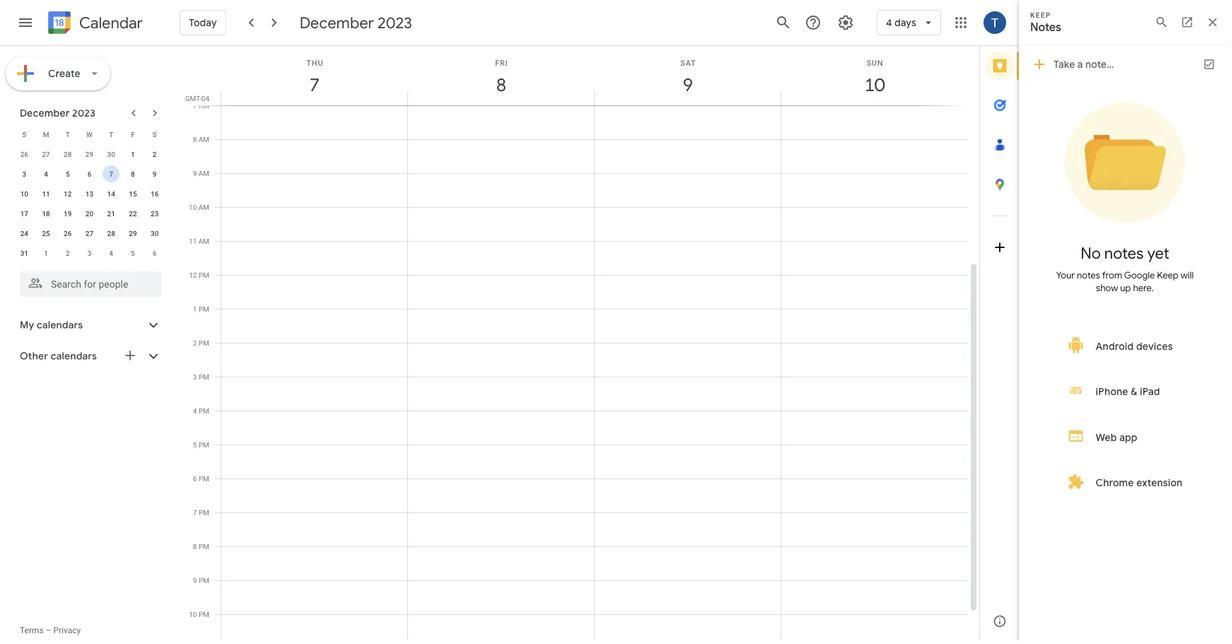 Task type: locate. For each thing, give the bounding box(es) containing it.
1 vertical spatial december 2023
[[20, 107, 96, 120]]

1 horizontal spatial t
[[109, 130, 113, 139]]

1 vertical spatial 2023
[[72, 107, 96, 120]]

1 s from the left
[[22, 130, 26, 139]]

6 for 6 pm
[[193, 474, 197, 483]]

pm up 1 pm
[[199, 271, 209, 279]]

1 down 12 pm on the top left
[[193, 305, 197, 313]]

11
[[42, 190, 50, 198], [189, 237, 197, 245]]

s
[[22, 130, 26, 139], [152, 130, 157, 139]]

3 pm from the top
[[199, 339, 209, 347]]

2 horizontal spatial 5
[[193, 441, 197, 449]]

s right f
[[152, 130, 157, 139]]

27
[[42, 150, 50, 158], [85, 229, 93, 238]]

7 pm from the top
[[199, 474, 209, 483]]

pm down '2 pm'
[[199, 373, 209, 381]]

6 pm from the top
[[199, 441, 209, 449]]

row down w
[[13, 144, 165, 164]]

1 vertical spatial 11
[[189, 237, 197, 245]]

8 am
[[193, 135, 209, 144]]

2 row from the top
[[13, 144, 165, 164]]

6
[[87, 170, 91, 178], [153, 249, 157, 257], [193, 474, 197, 483]]

pm for 1 pm
[[199, 305, 209, 313]]

1 vertical spatial 6
[[153, 249, 157, 257]]

2 horizontal spatial 3
[[193, 373, 197, 381]]

7 column header
[[221, 46, 408, 105]]

privacy
[[53, 626, 81, 636]]

3 row from the top
[[13, 164, 165, 184]]

terms link
[[20, 626, 44, 636]]

pm for 3 pm
[[199, 373, 209, 381]]

8 down 7 pm
[[193, 542, 197, 551]]

am for 7 am
[[199, 101, 209, 110]]

gmt-
[[185, 94, 201, 103]]

26 left the 'november 27' element
[[20, 150, 28, 158]]

row containing 3
[[13, 164, 165, 184]]

am up 9 am
[[199, 135, 209, 144]]

4 row from the top
[[13, 184, 165, 204]]

1 vertical spatial 12
[[189, 271, 197, 279]]

side panel section
[[979, 46, 1020, 641]]

17
[[20, 209, 28, 218]]

10 element
[[16, 185, 33, 202]]

11 for 11 am
[[189, 237, 197, 245]]

9 up 10 am
[[193, 169, 197, 177]]

pm up 6 pm
[[199, 441, 209, 449]]

0 vertical spatial 6
[[87, 170, 91, 178]]

0 horizontal spatial 2
[[66, 249, 70, 257]]

0 horizontal spatial 1
[[44, 249, 48, 257]]

20
[[85, 209, 93, 218]]

0 vertical spatial 11
[[42, 190, 50, 198]]

2 pm from the top
[[199, 305, 209, 313]]

15
[[129, 190, 137, 198]]

s up the november 26 "element"
[[22, 130, 26, 139]]

9
[[682, 73, 692, 97], [193, 169, 197, 177], [153, 170, 157, 178], [193, 576, 197, 585]]

0 horizontal spatial t
[[66, 130, 70, 139]]

pm for 6 pm
[[199, 474, 209, 483]]

2
[[153, 150, 157, 158], [66, 249, 70, 257], [193, 339, 197, 347]]

8
[[495, 73, 506, 97], [193, 135, 197, 144], [131, 170, 135, 178], [193, 542, 197, 551]]

0 horizontal spatial 27
[[42, 150, 50, 158]]

4 for 4 days
[[886, 16, 892, 29]]

1 row from the top
[[13, 124, 165, 144]]

pm up 9 pm at the bottom left of page
[[199, 542, 209, 551]]

f
[[131, 130, 135, 139]]

10 down sun
[[864, 73, 884, 97]]

30 for november 30 element
[[107, 150, 115, 158]]

1 vertical spatial 3
[[87, 249, 91, 257]]

7 down thu in the top left of the page
[[309, 73, 319, 97]]

1 vertical spatial 30
[[151, 229, 159, 238]]

row down november 29 element
[[13, 164, 165, 184]]

thu 7
[[306, 58, 323, 97]]

27 down 20
[[85, 229, 93, 238]]

10 pm from the top
[[199, 576, 209, 585]]

12 element
[[59, 185, 76, 202]]

days
[[895, 16, 916, 29]]

18
[[42, 209, 50, 218]]

1 down 25 element
[[44, 249, 48, 257]]

0 horizontal spatial 12
[[64, 190, 72, 198]]

2 vertical spatial 3
[[193, 373, 197, 381]]

0 horizontal spatial 29
[[85, 150, 93, 158]]

4 inside dropdown button
[[886, 16, 892, 29]]

0 horizontal spatial december
[[20, 107, 70, 120]]

pm down 9 pm at the bottom left of page
[[199, 610, 209, 619]]

12 pm
[[189, 271, 209, 279]]

26 inside "element"
[[20, 150, 28, 158]]

1 horizontal spatial 12
[[189, 271, 197, 279]]

2 vertical spatial 2
[[193, 339, 197, 347]]

1 horizontal spatial s
[[152, 130, 157, 139]]

7 inside 7 cell
[[109, 170, 113, 178]]

1 pm from the top
[[199, 271, 209, 279]]

december 2023 up the m
[[20, 107, 96, 120]]

28 right the 'november 27' element
[[64, 150, 72, 158]]

1 vertical spatial 26
[[64, 229, 72, 238]]

1 horizontal spatial 27
[[85, 229, 93, 238]]

5 row from the top
[[13, 204, 165, 223]]

11 up 18
[[42, 190, 50, 198]]

calendars
[[37, 319, 83, 332], [51, 350, 97, 363]]

23 element
[[146, 205, 163, 222]]

calendar
[[79, 13, 143, 33]]

1 horizontal spatial 30
[[151, 229, 159, 238]]

pm up 7 pm
[[199, 474, 209, 483]]

2023
[[378, 13, 412, 33], [72, 107, 96, 120]]

am down 9 am
[[199, 203, 209, 211]]

19
[[64, 209, 72, 218]]

pm for 9 pm
[[199, 576, 209, 585]]

16 element
[[146, 185, 163, 202]]

tab list
[[980, 46, 1020, 602]]

0 vertical spatial 30
[[107, 150, 115, 158]]

0 vertical spatial 29
[[85, 150, 93, 158]]

4
[[886, 16, 892, 29], [44, 170, 48, 178], [109, 249, 113, 257], [193, 407, 197, 415]]

row up november 29 element
[[13, 124, 165, 144]]

1 horizontal spatial 5
[[131, 249, 135, 257]]

1 horizontal spatial 29
[[129, 229, 137, 238]]

10
[[864, 73, 884, 97], [20, 190, 28, 198], [189, 203, 197, 211], [189, 610, 197, 619]]

pm for 10 pm
[[199, 610, 209, 619]]

5 am from the top
[[199, 237, 209, 245]]

row containing 10
[[13, 184, 165, 204]]

0 horizontal spatial 30
[[107, 150, 115, 158]]

my calendars button
[[3, 314, 175, 337]]

3 down 27 element
[[87, 249, 91, 257]]

am for 8 am
[[199, 135, 209, 144]]

9 down "sat"
[[682, 73, 692, 97]]

0 vertical spatial 2023
[[378, 13, 412, 33]]

1 am from the top
[[199, 101, 209, 110]]

other
[[20, 350, 48, 363]]

sun 10
[[864, 58, 884, 97]]

8 inside fri 8
[[495, 73, 506, 97]]

1 horizontal spatial 3
[[87, 249, 91, 257]]

january 2 element
[[59, 245, 76, 262]]

am up 8 am
[[199, 101, 209, 110]]

9 up 10 pm
[[193, 576, 197, 585]]

january 1 element
[[38, 245, 54, 262]]

2 horizontal spatial 6
[[193, 474, 197, 483]]

1 horizontal spatial 11
[[189, 237, 197, 245]]

8 pm from the top
[[199, 508, 209, 517]]

12 inside grid
[[189, 271, 197, 279]]

7 left 04
[[193, 101, 197, 110]]

0 horizontal spatial s
[[22, 130, 26, 139]]

2 am from the top
[[199, 135, 209, 144]]

0 vertical spatial calendars
[[37, 319, 83, 332]]

2 vertical spatial 6
[[193, 474, 197, 483]]

row
[[13, 124, 165, 144], [13, 144, 165, 164], [13, 164, 165, 184], [13, 184, 165, 204], [13, 204, 165, 223], [13, 223, 165, 243], [13, 243, 165, 263]]

pm down 6 pm
[[199, 508, 209, 517]]

29 for "29" element
[[129, 229, 137, 238]]

10 down 9 pm at the bottom left of page
[[189, 610, 197, 619]]

12 inside 12 "element"
[[64, 190, 72, 198]]

4 am from the top
[[199, 203, 209, 211]]

6 pm
[[193, 474, 209, 483]]

row up january 3 element
[[13, 223, 165, 243]]

11 pm from the top
[[199, 610, 209, 619]]

7
[[309, 73, 319, 97], [193, 101, 197, 110], [109, 170, 113, 178], [193, 508, 197, 517]]

7 pm
[[193, 508, 209, 517]]

1
[[131, 150, 135, 158], [44, 249, 48, 257], [193, 305, 197, 313]]

row containing 17
[[13, 204, 165, 223]]

4 down 3 pm
[[193, 407, 197, 415]]

10 up 17
[[20, 190, 28, 198]]

29
[[85, 150, 93, 158], [129, 229, 137, 238]]

9 column header
[[594, 46, 781, 105]]

november 27 element
[[38, 146, 54, 163]]

29 down w
[[85, 150, 93, 158]]

december 2023
[[300, 13, 412, 33], [20, 107, 96, 120]]

t up november 30 element
[[109, 130, 113, 139]]

am
[[199, 101, 209, 110], [199, 135, 209, 144], [199, 169, 209, 177], [199, 203, 209, 211], [199, 237, 209, 245]]

28
[[64, 150, 72, 158], [107, 229, 115, 238]]

2 horizontal spatial 2
[[193, 339, 197, 347]]

1 horizontal spatial december
[[300, 13, 374, 33]]

3 am from the top
[[199, 169, 209, 177]]

0 horizontal spatial 11
[[42, 190, 50, 198]]

29 down 22 on the top
[[129, 229, 137, 238]]

row containing s
[[13, 124, 165, 144]]

30 down 23
[[151, 229, 159, 238]]

21
[[107, 209, 115, 218]]

27 down the m
[[42, 150, 50, 158]]

7 down 6 pm
[[193, 508, 197, 517]]

0 vertical spatial 12
[[64, 190, 72, 198]]

0 vertical spatial 28
[[64, 150, 72, 158]]

row up '20' element
[[13, 184, 165, 204]]

9 for 9
[[153, 170, 157, 178]]

9 inside december 2023 grid
[[153, 170, 157, 178]]

8 up 9 am
[[193, 135, 197, 144]]

4 days
[[886, 16, 916, 29]]

0 vertical spatial 3
[[22, 170, 26, 178]]

0 horizontal spatial 26
[[20, 150, 28, 158]]

11 inside row
[[42, 190, 50, 198]]

8 down the fri
[[495, 73, 506, 97]]

7 row from the top
[[13, 243, 165, 263]]

6 up 13 element
[[87, 170, 91, 178]]

2 up 3 pm
[[193, 339, 197, 347]]

t up "november 28" element
[[66, 130, 70, 139]]

pm down 8 pm
[[199, 576, 209, 585]]

26
[[20, 150, 28, 158], [64, 229, 72, 238]]

31
[[20, 249, 28, 257]]

tab list inside side panel section
[[980, 46, 1020, 602]]

0 horizontal spatial 5
[[66, 170, 70, 178]]

4 down 28 element
[[109, 249, 113, 257]]

4 for january 4 element
[[109, 249, 113, 257]]

0 horizontal spatial 3
[[22, 170, 26, 178]]

9 pm from the top
[[199, 542, 209, 551]]

6 row from the top
[[13, 223, 165, 243]]

12
[[64, 190, 72, 198], [189, 271, 197, 279]]

7 for 7 pm
[[193, 508, 197, 517]]

10 up '11 am'
[[189, 203, 197, 211]]

row down 27 element
[[13, 243, 165, 263]]

pm down 3 pm
[[199, 407, 209, 415]]

1 vertical spatial 28
[[107, 229, 115, 238]]

am up 12 pm on the top left
[[199, 237, 209, 245]]

4 days button
[[877, 6, 941, 40]]

pm for 7 pm
[[199, 508, 209, 517]]

1 horizontal spatial 6
[[153, 249, 157, 257]]

5
[[66, 170, 70, 178], [131, 249, 135, 257], [193, 441, 197, 449]]

5 up 6 pm
[[193, 441, 197, 449]]

6 down "30" element
[[153, 249, 157, 257]]

13 element
[[81, 185, 98, 202]]

None search field
[[0, 266, 175, 297]]

december
[[300, 13, 374, 33], [20, 107, 70, 120]]

29 element
[[124, 225, 141, 242]]

pm
[[199, 271, 209, 279], [199, 305, 209, 313], [199, 339, 209, 347], [199, 373, 209, 381], [199, 407, 209, 415], [199, 441, 209, 449], [199, 474, 209, 483], [199, 508, 209, 517], [199, 542, 209, 551], [199, 576, 209, 585], [199, 610, 209, 619]]

10 am
[[189, 203, 209, 211]]

calendars for my calendars
[[37, 319, 83, 332]]

1 vertical spatial 29
[[129, 229, 137, 238]]

my calendars
[[20, 319, 83, 332]]

0 horizontal spatial 2023
[[72, 107, 96, 120]]

8 up 15 element
[[131, 170, 135, 178]]

4 left days
[[886, 16, 892, 29]]

9 up 16 element
[[153, 170, 157, 178]]

row containing 26
[[13, 144, 165, 164]]

3 inside january 3 element
[[87, 249, 91, 257]]

row group containing 26
[[13, 144, 165, 263]]

20 element
[[81, 205, 98, 222]]

5 pm
[[193, 441, 209, 449]]

0 horizontal spatial 6
[[87, 170, 91, 178]]

pm up '2 pm'
[[199, 305, 209, 313]]

0 vertical spatial 2
[[153, 150, 157, 158]]

pm up 3 pm
[[199, 339, 209, 347]]

4 pm
[[193, 407, 209, 415]]

28 down 21
[[107, 229, 115, 238]]

am down 8 am
[[199, 169, 209, 177]]

2 horizontal spatial 1
[[193, 305, 197, 313]]

8 link
[[485, 69, 518, 101]]

1 vertical spatial 1
[[44, 249, 48, 257]]

9 am
[[193, 169, 209, 177]]

30 for "30" element
[[151, 229, 159, 238]]

1 down f
[[131, 150, 135, 158]]

row group
[[13, 144, 165, 263]]

6 up 7 pm
[[193, 474, 197, 483]]

3 up 10 element
[[22, 170, 26, 178]]

fri 8
[[495, 58, 508, 97]]

14
[[107, 190, 115, 198]]

1 horizontal spatial december 2023
[[300, 13, 412, 33]]

1 vertical spatial calendars
[[51, 350, 97, 363]]

december up thu in the top left of the page
[[300, 13, 374, 33]]

3
[[22, 170, 26, 178], [87, 249, 91, 257], [193, 373, 197, 381]]

1 horizontal spatial 28
[[107, 229, 115, 238]]

0 vertical spatial 26
[[20, 150, 28, 158]]

am for 11 am
[[199, 237, 209, 245]]

5 up 12 "element"
[[66, 170, 70, 178]]

1 horizontal spatial 26
[[64, 229, 72, 238]]

8 for 8 am
[[193, 135, 197, 144]]

january 4 element
[[103, 245, 120, 262]]

2 vertical spatial 1
[[193, 305, 197, 313]]

12 up 19
[[64, 190, 72, 198]]

29 for november 29 element
[[85, 150, 93, 158]]

pm for 4 pm
[[199, 407, 209, 415]]

december up the m
[[20, 107, 70, 120]]

11 inside grid
[[189, 237, 197, 245]]

add other calendars image
[[123, 349, 137, 363]]

calendars up other calendars
[[37, 319, 83, 332]]

5 down "29" element
[[131, 249, 135, 257]]

22 element
[[124, 205, 141, 222]]

30 up 7 cell on the top of page
[[107, 150, 115, 158]]

11 down 10 am
[[189, 237, 197, 245]]

2 up 16 element
[[153, 150, 157, 158]]

8 pm
[[193, 542, 209, 551]]

w
[[86, 130, 93, 139]]

0 horizontal spatial december 2023
[[20, 107, 96, 120]]

Search for people text field
[[28, 272, 153, 297]]

9 for 9 pm
[[193, 576, 197, 585]]

15 element
[[124, 185, 141, 202]]

21 element
[[103, 205, 120, 222]]

0 vertical spatial 5
[[66, 170, 70, 178]]

3 down '2 pm'
[[193, 373, 197, 381]]

28 element
[[103, 225, 120, 242]]

2 vertical spatial 5
[[193, 441, 197, 449]]

26 down 19
[[64, 229, 72, 238]]

terms
[[20, 626, 44, 636]]

1 inside grid
[[193, 305, 197, 313]]

4 pm from the top
[[199, 373, 209, 381]]

sun
[[867, 58, 884, 67]]

1 vertical spatial 5
[[131, 249, 135, 257]]

3 for 3 pm
[[193, 373, 197, 381]]

26 element
[[59, 225, 76, 242]]

2 down 26 element
[[66, 249, 70, 257]]

row down 13 element
[[13, 204, 165, 223]]

calendars down my calendars dropdown button
[[51, 350, 97, 363]]

december 2023 up thu in the top left of the page
[[300, 13, 412, 33]]

30
[[107, 150, 115, 158], [151, 229, 159, 238]]

0 horizontal spatial 28
[[64, 150, 72, 158]]

7 down november 30 element
[[109, 170, 113, 178]]

1 vertical spatial 2
[[66, 249, 70, 257]]

grid
[[181, 46, 979, 641]]

8 inside december 2023 grid
[[131, 170, 135, 178]]

10 inside row
[[20, 190, 28, 198]]

24
[[20, 229, 28, 238]]

12 down '11 am'
[[189, 271, 197, 279]]

8 for 8 pm
[[193, 542, 197, 551]]

1 vertical spatial 27
[[85, 229, 93, 238]]

0 vertical spatial 27
[[42, 150, 50, 158]]

26 for the november 26 "element"
[[20, 150, 28, 158]]

7 for 7
[[109, 170, 113, 178]]

other calendars button
[[3, 345, 175, 368]]

t
[[66, 130, 70, 139], [109, 130, 113, 139]]

5 pm from the top
[[199, 407, 209, 415]]

1 horizontal spatial 1
[[131, 150, 135, 158]]



Task type: vqa. For each thing, say whether or not it's contained in the screenshot.
leftmost 26
yes



Task type: describe. For each thing, give the bounding box(es) containing it.
other calendars
[[20, 350, 97, 363]]

5 for january 5 element
[[131, 249, 135, 257]]

17 element
[[16, 205, 33, 222]]

create button
[[6, 57, 110, 91]]

12 for 12 pm
[[189, 271, 197, 279]]

pm for 5 pm
[[199, 441, 209, 449]]

0 vertical spatial december 2023
[[300, 13, 412, 33]]

calendar element
[[45, 8, 143, 40]]

22
[[129, 209, 137, 218]]

19 element
[[59, 205, 76, 222]]

december 2023 grid
[[13, 124, 165, 263]]

10 for 10 element
[[20, 190, 28, 198]]

1 for january 1 element
[[44, 249, 48, 257]]

create
[[48, 67, 81, 80]]

7 inside thu 7
[[309, 73, 319, 97]]

25
[[42, 229, 50, 238]]

2 t from the left
[[109, 130, 113, 139]]

pm for 2 pm
[[199, 339, 209, 347]]

thu
[[306, 58, 323, 67]]

13
[[85, 190, 93, 198]]

2 for january 2 element
[[66, 249, 70, 257]]

calendars for other calendars
[[51, 350, 97, 363]]

9 inside sat 9
[[682, 73, 692, 97]]

1 horizontal spatial 2023
[[378, 13, 412, 33]]

1 pm
[[193, 305, 209, 313]]

10 inside column header
[[864, 73, 884, 97]]

3 pm
[[193, 373, 209, 381]]

12 for 12
[[64, 190, 72, 198]]

28 for 28 element
[[107, 229, 115, 238]]

1 vertical spatial december
[[20, 107, 70, 120]]

3 for january 3 element
[[87, 249, 91, 257]]

my
[[20, 319, 34, 332]]

10 link
[[858, 69, 891, 101]]

5 for 5 pm
[[193, 441, 197, 449]]

11 am
[[189, 237, 209, 245]]

18 element
[[38, 205, 54, 222]]

1 for 1 pm
[[193, 305, 197, 313]]

4 for 4 pm
[[193, 407, 197, 415]]

30 element
[[146, 225, 163, 242]]

7 am
[[193, 101, 209, 110]]

8 for 8
[[131, 170, 135, 178]]

11 for 11
[[42, 190, 50, 198]]

sat 9
[[680, 58, 696, 97]]

am for 9 am
[[199, 169, 209, 177]]

2 for 2 pm
[[193, 339, 197, 347]]

04
[[201, 94, 209, 103]]

7 for 7 am
[[193, 101, 197, 110]]

calendar heading
[[76, 13, 143, 33]]

4 up 11 element
[[44, 170, 48, 178]]

26 for 26 element
[[64, 229, 72, 238]]

privacy link
[[53, 626, 81, 636]]

0 vertical spatial 1
[[131, 150, 135, 158]]

terms – privacy
[[20, 626, 81, 636]]

november 30 element
[[103, 146, 120, 163]]

8 column header
[[407, 46, 595, 105]]

pm for 12 pm
[[199, 271, 209, 279]]

1 horizontal spatial 2
[[153, 150, 157, 158]]

sat
[[680, 58, 696, 67]]

14 element
[[103, 185, 120, 202]]

9 link
[[672, 69, 704, 101]]

today
[[189, 16, 217, 29]]

10 for 10 pm
[[189, 610, 197, 619]]

2 s from the left
[[152, 130, 157, 139]]

27 for 27 element
[[85, 229, 93, 238]]

fri
[[495, 58, 508, 67]]

0 vertical spatial december
[[300, 13, 374, 33]]

am for 10 am
[[199, 203, 209, 211]]

grid containing 7
[[181, 46, 979, 641]]

january 6 element
[[146, 245, 163, 262]]

main drawer image
[[17, 14, 34, 31]]

27 for the 'november 27' element
[[42, 150, 50, 158]]

m
[[43, 130, 49, 139]]

7 link
[[298, 69, 331, 101]]

31 element
[[16, 245, 33, 262]]

row containing 24
[[13, 223, 165, 243]]

2 pm
[[193, 339, 209, 347]]

10 column header
[[781, 46, 968, 105]]

november 29 element
[[81, 146, 98, 163]]

today button
[[180, 6, 226, 40]]

1 t from the left
[[66, 130, 70, 139]]

november 28 element
[[59, 146, 76, 163]]

9 for 9 am
[[193, 169, 197, 177]]

pm for 8 pm
[[199, 542, 209, 551]]

10 for 10 am
[[189, 203, 197, 211]]

row containing 31
[[13, 243, 165, 263]]

6 for january 6 element
[[153, 249, 157, 257]]

january 5 element
[[124, 245, 141, 262]]

–
[[46, 626, 51, 636]]

24 element
[[16, 225, 33, 242]]

25 element
[[38, 225, 54, 242]]

23
[[151, 209, 159, 218]]

gmt-04
[[185, 94, 209, 103]]

27 element
[[81, 225, 98, 242]]

november 26 element
[[16, 146, 33, 163]]

28 for "november 28" element
[[64, 150, 72, 158]]

16
[[151, 190, 159, 198]]

11 element
[[38, 185, 54, 202]]

january 3 element
[[81, 245, 98, 262]]

10 pm
[[189, 610, 209, 619]]

9 pm
[[193, 576, 209, 585]]

settings menu image
[[837, 14, 854, 31]]

7 cell
[[100, 164, 122, 184]]



